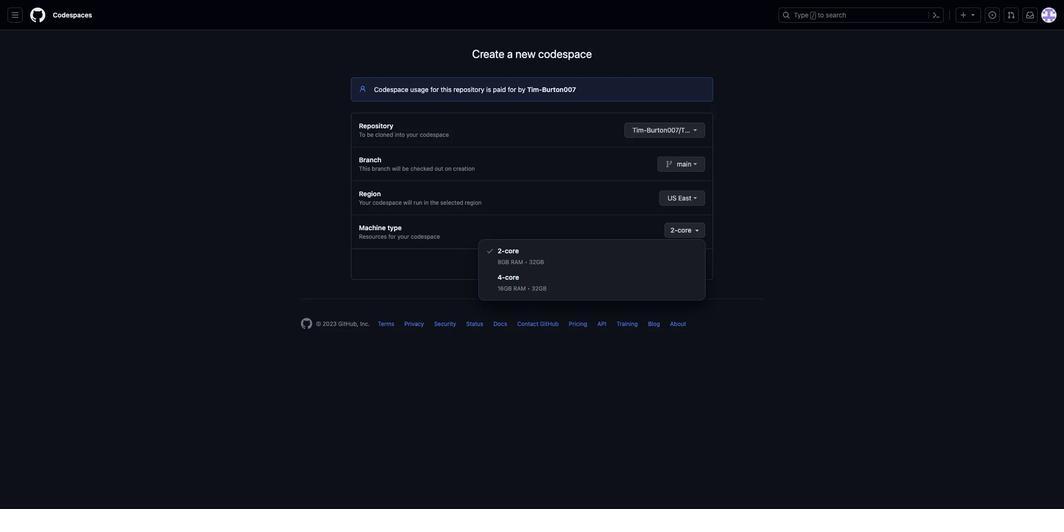 Task type: vqa. For each thing, say whether or not it's contained in the screenshot.
the left "be"
yes



Task type: describe. For each thing, give the bounding box(es) containing it.
2- for 2-core
[[671, 226, 678, 234]]

type
[[388, 224, 402, 232]]

main
[[677, 160, 692, 168]]

privacy
[[405, 320, 424, 328]]

paid
[[493, 85, 506, 93]]

homepage image
[[30, 8, 45, 23]]

selected
[[441, 199, 464, 206]]

creation
[[453, 165, 475, 172]]

will for region
[[404, 199, 412, 206]]

out
[[435, 165, 444, 172]]

core for 2-core 8gb ram • 32gb
[[505, 247, 519, 255]]

codespaces
[[53, 11, 92, 19]]

codespace inside "region your codespace will run in the selected region"
[[373, 199, 402, 206]]

your
[[359, 199, 371, 206]]

cloned
[[375, 131, 393, 138]]

the
[[430, 199, 439, 206]]

burton007/tim-
[[647, 126, 696, 134]]

inc.
[[360, 320, 370, 328]]

security
[[434, 320, 456, 328]]

us east
[[668, 194, 692, 202]]

status link
[[467, 320, 484, 328]]

branch this branch will be checked out on creation
[[359, 156, 475, 172]]

type / to search
[[794, 11, 847, 19]]

© 2023 github, inc.
[[316, 320, 370, 328]]

2- for 2-core 8gb ram • 32gb
[[498, 247, 505, 255]]

32gb for 2-core
[[529, 259, 544, 266]]

triangle down image
[[970, 11, 977, 18]]

codespace
[[374, 85, 409, 93]]

• for 2-core
[[525, 259, 528, 266]]

/
[[812, 12, 816, 19]]

in
[[424, 199, 429, 206]]

github
[[540, 320, 559, 328]]

docs link
[[494, 320, 507, 328]]

east
[[679, 194, 692, 202]]

usage
[[410, 85, 429, 93]]

32gb for 4-core
[[532, 285, 547, 292]]

search
[[826, 11, 847, 19]]

your inside repository to be cloned into your codespace
[[407, 131, 418, 138]]

contact github
[[518, 320, 559, 328]]

terms
[[378, 320, 395, 328]]

2-core 8gb ram • 32gb
[[498, 247, 544, 266]]

core for 2-core
[[678, 226, 692, 234]]

codespace inside repository to be cloned into your codespace
[[420, 131, 449, 138]]

privacy link
[[405, 320, 424, 328]]

pricing
[[569, 320, 588, 328]]

new
[[516, 47, 536, 60]]

tim-burton007/tim-burton007 button
[[625, 123, 728, 138]]

status
[[467, 320, 484, 328]]

plus image
[[960, 11, 968, 19]]

this
[[441, 85, 452, 93]]

blog link
[[648, 320, 660, 328]]

homepage image
[[301, 318, 312, 329]]



Task type: locate. For each thing, give the bounding box(es) containing it.
0 horizontal spatial for
[[389, 233, 396, 240]]

2- inside popup button
[[671, 226, 678, 234]]

0 horizontal spatial will
[[392, 165, 401, 172]]

ram inside 2-core 8gb ram • 32gb
[[511, 259, 524, 266]]

1 horizontal spatial 2-
[[671, 226, 678, 234]]

branch
[[359, 156, 382, 164]]

2-core
[[671, 226, 692, 234]]

1 horizontal spatial be
[[402, 165, 409, 172]]

your
[[407, 131, 418, 138], [398, 233, 409, 240]]

for left this
[[431, 85, 439, 93]]

be left checked
[[402, 165, 409, 172]]

0 vertical spatial your
[[407, 131, 418, 138]]

ram for 2-core
[[511, 259, 524, 266]]

about link
[[671, 320, 687, 328]]

for left 'by'
[[508, 85, 517, 93]]

will inside branch this branch will be checked out on creation
[[392, 165, 401, 172]]

docs
[[494, 320, 507, 328]]

2 vertical spatial core
[[505, 273, 519, 281]]

repository to be cloned into your codespace
[[359, 122, 449, 138]]

be inside branch this branch will be checked out on creation
[[402, 165, 409, 172]]

core inside 2-core 8gb ram • 32gb
[[505, 247, 519, 255]]

2-core button
[[665, 223, 706, 238]]

contact github link
[[518, 320, 559, 328]]

• inside 2-core 8gb ram • 32gb
[[525, 259, 528, 266]]

triangle down image
[[694, 227, 701, 234]]

git branch image
[[666, 160, 674, 168]]

will right branch at the left of the page
[[392, 165, 401, 172]]

checked
[[411, 165, 433, 172]]

core inside popup button
[[678, 226, 692, 234]]

form
[[633, 257, 706, 272]]

will left run
[[404, 199, 412, 206]]

machine
[[359, 224, 386, 232]]

codespace down in
[[411, 233, 440, 240]]

your right into at the top of page
[[407, 131, 418, 138]]

to
[[359, 131, 366, 138]]

us
[[668, 194, 677, 202]]

command palette image
[[933, 11, 941, 19]]

32gb up 4-core 16gb ram • 32gb
[[529, 259, 544, 266]]

1 vertical spatial ram
[[514, 285, 526, 292]]

0 vertical spatial be
[[367, 131, 374, 138]]

0 horizontal spatial 2-
[[498, 247, 505, 255]]

0 vertical spatial 2-
[[671, 226, 678, 234]]

contact
[[518, 320, 539, 328]]

for down "type"
[[389, 233, 396, 240]]

machine type resources for your codespace
[[359, 224, 440, 240]]

to
[[818, 11, 825, 19]]

• right 16gb
[[528, 285, 530, 292]]

1 horizontal spatial will
[[404, 199, 412, 206]]

1 vertical spatial tim-
[[633, 126, 647, 134]]

1 vertical spatial core
[[505, 247, 519, 255]]

core for 4-core 16gb ram • 32gb
[[505, 273, 519, 281]]

2023
[[323, 320, 337, 328]]

1 vertical spatial be
[[402, 165, 409, 172]]

0 vertical spatial burton007
[[542, 85, 576, 93]]

1 vertical spatial •
[[528, 285, 530, 292]]

your inside the machine type resources for your codespace
[[398, 233, 409, 240]]

1 horizontal spatial burton007
[[696, 126, 728, 134]]

training link
[[617, 320, 638, 328]]

codespace inside the machine type resources for your codespace
[[411, 233, 440, 240]]

for inside the machine type resources for your codespace
[[389, 233, 396, 240]]

pricing link
[[569, 320, 588, 328]]

1 horizontal spatial tim-
[[633, 126, 647, 134]]

blog
[[648, 320, 660, 328]]

•
[[525, 259, 528, 266], [528, 285, 530, 292]]

terms link
[[378, 320, 395, 328]]

0 vertical spatial will
[[392, 165, 401, 172]]

run
[[414, 199, 423, 206]]

32gb
[[529, 259, 544, 266], [532, 285, 547, 292]]

16gb
[[498, 285, 512, 292]]

1 vertical spatial burton007
[[696, 126, 728, 134]]

ram right 16gb
[[514, 285, 526, 292]]

notifications image
[[1027, 11, 1035, 19]]

0 horizontal spatial be
[[367, 131, 374, 138]]

codespaces link
[[49, 8, 96, 23]]

0 vertical spatial core
[[678, 226, 692, 234]]

create
[[472, 47, 505, 60]]

32gb right 16gb
[[532, 285, 547, 292]]

tim- inside popup button
[[633, 126, 647, 134]]

• up 4-core 16gb ram • 32gb
[[525, 259, 528, 266]]

codespace up branch this branch will be checked out on creation
[[420, 131, 449, 138]]

0 horizontal spatial burton007
[[542, 85, 576, 93]]

this
[[359, 165, 370, 172]]

for
[[431, 85, 439, 93], [508, 85, 517, 93], [389, 233, 396, 240]]

core left triangle down image
[[678, 226, 692, 234]]

4-
[[498, 273, 505, 281]]

a
[[507, 47, 513, 60]]

region
[[465, 199, 482, 206]]

codespace usage for this repository is paid for by tim-burton007
[[374, 85, 576, 93]]

api
[[598, 320, 607, 328]]

2-
[[671, 226, 678, 234], [498, 247, 505, 255]]

ram
[[511, 259, 524, 266], [514, 285, 526, 292]]

codespace right new
[[539, 47, 592, 60]]

repository
[[359, 122, 394, 130]]

core inside 4-core 16gb ram • 32gb
[[505, 273, 519, 281]]

• for 4-core
[[528, 285, 530, 292]]

• inside 4-core 16gb ram • 32gb
[[528, 285, 530, 292]]

will for branch
[[392, 165, 401, 172]]

be inside repository to be cloned into your codespace
[[367, 131, 374, 138]]

person image
[[359, 85, 367, 93]]

8gb
[[498, 259, 509, 266]]

2- left triangle down image
[[671, 226, 678, 234]]

core up 16gb
[[505, 273, 519, 281]]

security link
[[434, 320, 456, 328]]

ram right 8gb
[[511, 259, 524, 266]]

be
[[367, 131, 374, 138], [402, 165, 409, 172]]

1 vertical spatial 2-
[[498, 247, 505, 255]]

ram inside 4-core 16gb ram • 32gb
[[514, 285, 526, 292]]

branch
[[372, 165, 391, 172]]

codespace
[[539, 47, 592, 60], [420, 131, 449, 138], [373, 199, 402, 206], [411, 233, 440, 240]]

region
[[359, 190, 381, 198]]

1 horizontal spatial for
[[431, 85, 439, 93]]

into
[[395, 131, 405, 138]]

will
[[392, 165, 401, 172], [404, 199, 412, 206]]

0 vertical spatial tim-
[[528, 85, 542, 93]]

on
[[445, 165, 452, 172]]

0 vertical spatial •
[[525, 259, 528, 266]]

github,
[[338, 320, 359, 328]]

1 vertical spatial will
[[404, 199, 412, 206]]

2- up 8gb
[[498, 247, 505, 255]]

training
[[617, 320, 638, 328]]

2- inside 2-core 8gb ram • 32gb
[[498, 247, 505, 255]]

4-core 16gb ram • 32gb
[[498, 273, 547, 292]]

1 vertical spatial your
[[398, 233, 409, 240]]

issue opened image
[[989, 11, 997, 19]]

api link
[[598, 320, 607, 328]]

burton007
[[542, 85, 576, 93], [696, 126, 728, 134]]

by
[[518, 85, 526, 93]]

0 horizontal spatial tim-
[[528, 85, 542, 93]]

2 horizontal spatial for
[[508, 85, 517, 93]]

resources
[[359, 233, 387, 240]]

core
[[678, 226, 692, 234], [505, 247, 519, 255], [505, 273, 519, 281]]

32gb inside 2-core 8gb ram • 32gb
[[529, 259, 544, 266]]

1 vertical spatial 32gb
[[532, 285, 547, 292]]

region your codespace will run in the selected region
[[359, 190, 482, 206]]

repository
[[454, 85, 485, 93]]

your down "type"
[[398, 233, 409, 240]]

git pull request image
[[1008, 11, 1016, 19]]

core up 8gb
[[505, 247, 519, 255]]

codespace down region at top
[[373, 199, 402, 206]]

type
[[794, 11, 809, 19]]

0 vertical spatial ram
[[511, 259, 524, 266]]

will inside "region your codespace will run in the selected region"
[[404, 199, 412, 206]]

about
[[671, 320, 687, 328]]

0 vertical spatial 32gb
[[529, 259, 544, 266]]

ram for 4-core
[[514, 285, 526, 292]]

tim-
[[528, 85, 542, 93], [633, 126, 647, 134]]

32gb inside 4-core 16gb ram • 32gb
[[532, 285, 547, 292]]

us east button
[[660, 191, 706, 206]]

is
[[486, 85, 491, 93]]

2-core menu
[[479, 240, 706, 300]]

burton007 inside popup button
[[696, 126, 728, 134]]

create a new codespace
[[472, 47, 592, 60]]

be right to
[[367, 131, 374, 138]]

©
[[316, 320, 321, 328]]

tim-burton007/tim-burton007
[[633, 126, 728, 134]]



